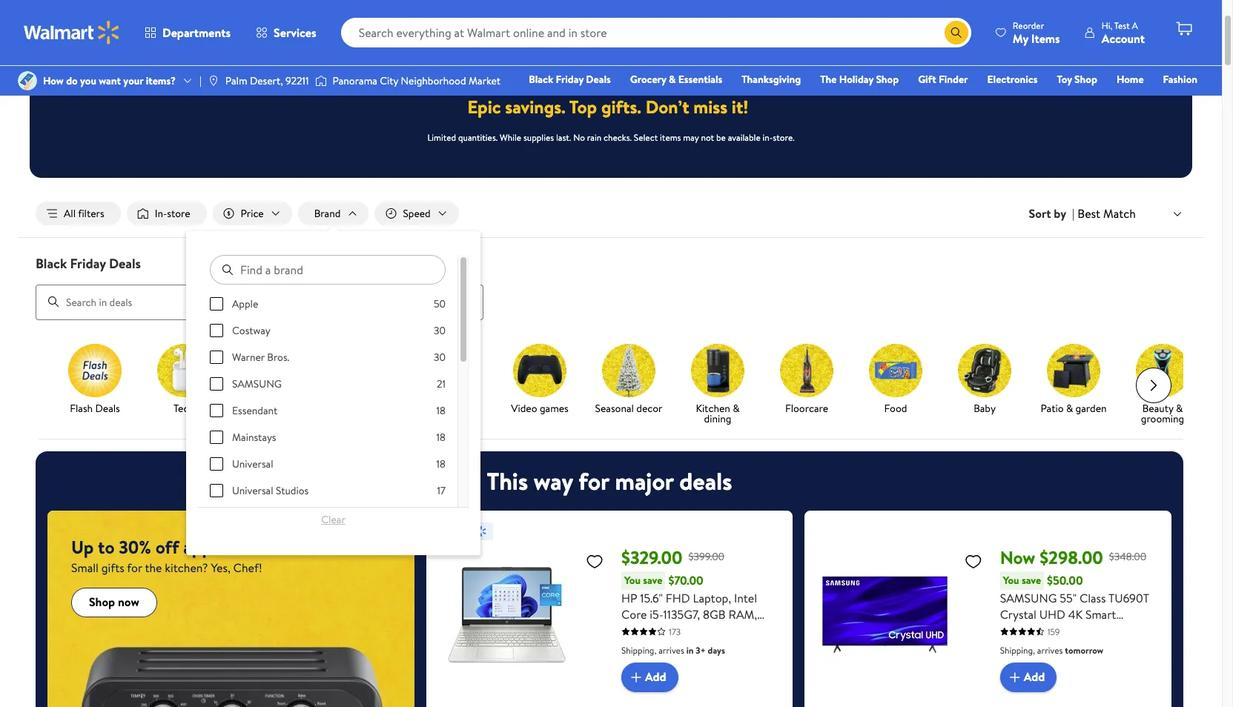 Task type: vqa. For each thing, say whether or not it's contained in the screenshot.
License
no



Task type: describe. For each thing, give the bounding box(es) containing it.
next slide for chipmodulewithimages list image
[[1137, 368, 1172, 403]]

want
[[99, 73, 121, 88]]

may
[[684, 131, 699, 144]]

 image for palm
[[208, 75, 219, 87]]

registry
[[1027, 93, 1065, 108]]

92211
[[286, 73, 309, 88]]

home,
[[622, 639, 656, 656]]

thanksgiving
[[742, 72, 801, 87]]

all
[[64, 206, 76, 221]]

black inside "search field"
[[36, 255, 67, 273]]

universal for universal
[[232, 457, 273, 472]]

brand button
[[298, 202, 369, 226]]

clear
[[321, 513, 346, 528]]

55"
[[1060, 590, 1077, 607]]

black friday deals inside black friday deals link
[[529, 72, 611, 87]]

11
[[769, 623, 777, 639]]

clear button
[[210, 508, 457, 532]]

grocery
[[631, 72, 667, 87]]

baby
[[974, 401, 996, 416]]

walmart black friday deals for days image
[[475, 39, 748, 76]]

add to cart image for $329.00
[[628, 669, 645, 687]]

save for $329.00
[[643, 573, 663, 588]]

$298.00
[[1040, 545, 1104, 570]]

shop patio & garden image
[[1048, 344, 1101, 397]]

shop inside 'button'
[[89, 595, 115, 611]]

grocery & essentials
[[631, 72, 723, 87]]

0 vertical spatial black
[[529, 72, 554, 87]]

account
[[1102, 30, 1146, 46]]

my
[[1013, 30, 1029, 46]]

tech
[[174, 401, 194, 416]]

all filters
[[64, 206, 104, 221]]

gift
[[919, 72, 937, 87]]

$70.00
[[669, 573, 704, 589]]

studios
[[276, 484, 309, 499]]

floorcare link
[[769, 344, 846, 417]]

no
[[574, 131, 585, 144]]

one
[[1085, 93, 1107, 108]]

speed
[[403, 206, 431, 221]]

shop baby image
[[959, 344, 1012, 397]]

while
[[500, 131, 522, 144]]

shop now
[[89, 595, 139, 611]]

flash deals link
[[56, 344, 134, 417]]

0 vertical spatial deals
[[586, 72, 611, 87]]

0 horizontal spatial fashion link
[[413, 344, 490, 417]]

by
[[1055, 206, 1067, 222]]

grooming
[[1142, 411, 1185, 426]]

in-
[[155, 206, 167, 221]]

departments
[[162, 24, 231, 41]]

0 vertical spatial fashion link
[[1157, 71, 1205, 88]]

gift finder link
[[912, 71, 975, 88]]

food
[[885, 401, 908, 416]]

the holiday shop
[[821, 72, 899, 87]]

you save $70.00 hp 15.6" fhd laptop, intel core i5-1135g7, 8gb ram, 256gb ssd, silver, windows 11 home, 15-dy2795wm
[[622, 573, 777, 656]]

your
[[123, 73, 143, 88]]

small
[[71, 560, 99, 576]]

to
[[98, 535, 115, 560]]

limited quantities. while supplies last. no rain checks. select items may not be available in-store.
[[428, 131, 795, 144]]

add button for now
[[1001, 663, 1057, 693]]

$329.00
[[622, 545, 683, 570]]

shipping, for $329.00
[[622, 644, 657, 657]]

-
[[1053, 623, 1058, 639]]

you for now $298.00
[[1004, 573, 1020, 588]]

0 horizontal spatial |
[[200, 73, 202, 88]]

supplies
[[524, 131, 554, 144]]

shop now button
[[71, 588, 157, 618]]

days
[[708, 644, 726, 657]]

best match button
[[1075, 204, 1187, 223]]

0 vertical spatial samsung
[[232, 377, 282, 392]]

shop video games image
[[513, 344, 567, 397]]

store
[[167, 206, 190, 221]]

fashion registry
[[1027, 72, 1198, 108]]

last.
[[556, 131, 572, 144]]

black friday deals inside black friday deals "search field"
[[36, 255, 141, 273]]

| inside sort and filter section element
[[1073, 206, 1075, 222]]

4k
[[1069, 607, 1083, 623]]

top
[[570, 94, 597, 119]]

15-
[[659, 639, 674, 656]]

departments button
[[132, 15, 243, 50]]

bros.
[[267, 350, 290, 365]]

windows
[[721, 623, 766, 639]]

walmart+
[[1154, 93, 1198, 108]]

flash deals image
[[68, 344, 122, 397]]

checks.
[[604, 131, 632, 144]]

shop kitchen & dining image
[[691, 344, 745, 397]]

seasonal decor link
[[591, 344, 668, 417]]

Black Friday Deals search field
[[18, 255, 1205, 320]]

1 horizontal spatial friday
[[556, 72, 584, 87]]

arrives for now
[[1038, 644, 1064, 657]]

& for garden
[[1067, 401, 1074, 416]]

how do you want your items?
[[43, 73, 176, 88]]

holiday
[[840, 72, 874, 87]]

$329.00 group
[[438, 523, 782, 708]]

save for now
[[1022, 573, 1042, 588]]

hi,
[[1102, 19, 1113, 32]]

1135g7,
[[664, 607, 700, 623]]

thanksgiving link
[[735, 71, 808, 88]]

$50.00
[[1048, 573, 1084, 589]]

30 for costway
[[434, 324, 446, 338]]

kitchen & dining link
[[680, 344, 757, 427]]

0 vertical spatial for
[[579, 465, 610, 498]]

18 for mainstays
[[437, 430, 446, 445]]

Find a brand search field
[[210, 255, 446, 285]]

$329.00 $399.00
[[622, 545, 725, 570]]

search image
[[47, 296, 59, 308]]

18 for universal
[[437, 457, 446, 472]]

sort by |
[[1030, 206, 1075, 222]]

beauty & grooming
[[1142, 401, 1185, 426]]

up to 30% off appliances small gifts for the kitchen? yes, chef!
[[71, 535, 265, 576]]

add to favorites list, hp 15.6" fhd laptop, intel core i5-1135g7, 8gb ram, 256gb ssd, silver, windows 11 home, 15-dy2795wm image
[[586, 552, 604, 571]]

add to cart image for now
[[1007, 669, 1024, 687]]

it!
[[732, 94, 749, 119]]

one debit
[[1085, 93, 1135, 108]]

rain
[[587, 131, 602, 144]]

crystal
[[1001, 607, 1037, 623]]

toys
[[263, 401, 283, 416]]

sort and filter section element
[[18, 190, 1205, 237]]

50
[[434, 297, 446, 312]]

Search search field
[[341, 18, 972, 47]]

services button
[[243, 15, 329, 50]]

2 vertical spatial deals
[[95, 401, 120, 416]]



Task type: locate. For each thing, give the bounding box(es) containing it.
1 horizontal spatial black friday deals
[[529, 72, 611, 87]]

black friday deals link
[[523, 71, 618, 88]]

save up the 15.6"
[[643, 573, 663, 588]]

1 vertical spatial universal
[[232, 484, 273, 499]]

shop left the now on the left of page
[[89, 595, 115, 611]]

neighborhood
[[401, 73, 466, 88]]

core
[[622, 607, 647, 623]]

add button down home,
[[622, 663, 679, 693]]

palm
[[225, 73, 247, 88]]

filters
[[78, 206, 104, 221]]

None checkbox
[[210, 324, 223, 338], [210, 351, 223, 364], [210, 378, 223, 391], [210, 458, 223, 471], [210, 324, 223, 338], [210, 351, 223, 364], [210, 378, 223, 391], [210, 458, 223, 471]]

0 horizontal spatial friday
[[70, 255, 106, 273]]

black friday deals up top
[[529, 72, 611, 87]]

0 vertical spatial 30
[[434, 324, 446, 338]]

0 horizontal spatial samsung
[[232, 377, 282, 392]]

market
[[469, 73, 501, 88]]

1 18 from the top
[[437, 404, 446, 419]]

chef!
[[233, 560, 262, 576]]

decor
[[637, 401, 663, 416]]

1 vertical spatial 18
[[437, 430, 446, 445]]

2 arrives from the left
[[1038, 644, 1064, 657]]

1 horizontal spatial add
[[1024, 670, 1046, 686]]

| left palm
[[200, 73, 202, 88]]

30 up 21 at the left bottom of the page
[[434, 350, 446, 365]]

| right by
[[1073, 206, 1075, 222]]

1 vertical spatial deals
[[109, 255, 141, 273]]

black friday deals down filters
[[36, 255, 141, 273]]

& for grooming
[[1177, 401, 1184, 416]]

add button
[[622, 663, 679, 693], [1001, 663, 1057, 693]]

arrives inside $329.00 group
[[659, 644, 685, 657]]

floorcare
[[786, 401, 829, 416]]

0 vertical spatial friday
[[556, 72, 584, 87]]

tu690t
[[1109, 590, 1150, 607]]

fashion up walmart+ link
[[1164, 72, 1198, 87]]

walmart image
[[24, 21, 120, 45]]

0 horizontal spatial add to cart image
[[628, 669, 645, 687]]

0 horizontal spatial save
[[643, 573, 663, 588]]

toy
[[1058, 72, 1073, 87]]

seasonal
[[595, 401, 634, 416]]

universal studios
[[232, 484, 309, 499]]

gifts
[[101, 560, 124, 576]]

& for dining
[[733, 401, 740, 416]]

shop beauty & grooming image
[[1137, 344, 1190, 397]]

for left the
[[127, 560, 142, 576]]

0 horizontal spatial add
[[645, 670, 667, 686]]

1 add button from the left
[[622, 663, 679, 693]]

hp
[[622, 590, 638, 607]]

smart
[[1086, 607, 1117, 623]]

add inside now $298.00 group
[[1024, 670, 1046, 686]]

 image left how
[[18, 71, 37, 91]]

cart contains 0 items total amount $0.00 image
[[1176, 20, 1194, 38]]

add button inside $329.00 group
[[622, 663, 679, 693]]

items
[[660, 131, 681, 144]]

shipping, inside $329.00 group
[[622, 644, 657, 657]]

0 horizontal spatial you
[[625, 573, 641, 588]]

items?
[[146, 73, 176, 88]]

|
[[200, 73, 202, 88], [1073, 206, 1075, 222]]

fashion for fashion
[[434, 401, 468, 416]]

2 universal from the top
[[232, 484, 273, 499]]

fashion inside fashion registry
[[1164, 72, 1198, 87]]

add down 15-
[[645, 670, 667, 686]]

deals up epic savings. top gifts. don't miss it!
[[586, 72, 611, 87]]

& right grocery
[[669, 72, 676, 87]]

add button for $329.00
[[622, 663, 679, 693]]

0 horizontal spatial  image
[[18, 71, 37, 91]]

18 for essendant
[[437, 404, 446, 419]]

friday down filters
[[70, 255, 106, 273]]

deals right flash
[[95, 401, 120, 416]]

black up savings.
[[529, 72, 554, 87]]

1 save from the left
[[643, 573, 663, 588]]

universal down mainstays
[[232, 457, 273, 472]]

deals inside "search field"
[[109, 255, 141, 273]]

1 vertical spatial friday
[[70, 255, 106, 273]]

 image
[[18, 71, 37, 91], [208, 75, 219, 87]]

1 vertical spatial |
[[1073, 206, 1075, 222]]

1 horizontal spatial add button
[[1001, 663, 1057, 693]]

shipping, for now
[[1001, 644, 1036, 657]]

essentials
[[679, 72, 723, 87]]

1 add to cart image from the left
[[628, 669, 645, 687]]

mainstays
[[232, 430, 276, 445]]

deals
[[680, 465, 733, 498]]

select
[[634, 131, 658, 144]]

you up the hp
[[625, 573, 641, 588]]

2 you from the left
[[1004, 573, 1020, 588]]

add to cart image down (new) at the right bottom of page
[[1007, 669, 1024, 687]]

0 horizontal spatial shop
[[89, 595, 115, 611]]

arrives for $329.00
[[659, 644, 685, 657]]

1 horizontal spatial for
[[579, 465, 610, 498]]

add to cart image
[[628, 669, 645, 687], [1007, 669, 1024, 687]]

shop right holiday
[[877, 72, 899, 87]]

deals down in-store button
[[109, 255, 141, 273]]

1 vertical spatial black friday deals
[[36, 255, 141, 273]]

shop toys image
[[246, 344, 300, 397]]

save inside you save $50.00 samsung 55" class tu690t crystal uhd 4k smart television - un55tu690tfxza (new)
[[1022, 573, 1042, 588]]

add to cart image down home,
[[628, 669, 645, 687]]

city
[[380, 73, 399, 88]]

 image left palm
[[208, 75, 219, 87]]

1 horizontal spatial arrives
[[1038, 644, 1064, 657]]

you
[[625, 573, 641, 588], [1004, 573, 1020, 588]]

1 vertical spatial samsung
[[1001, 590, 1058, 607]]

1 arrives from the left
[[659, 644, 685, 657]]

shop right toy
[[1075, 72, 1098, 87]]

add down shipping, arrives tomorrow
[[1024, 670, 1046, 686]]

fashion down 21 at the left bottom of the page
[[434, 401, 468, 416]]

1 horizontal spatial black
[[529, 72, 554, 87]]

for inside up to 30% off appliances small gifts for the kitchen? yes, chef!
[[127, 560, 142, 576]]

universal for universal studios
[[232, 484, 273, 499]]

black up search icon
[[36, 255, 67, 273]]

patio & garden
[[1041, 401, 1107, 416]]

do
[[66, 73, 78, 88]]

samsung inside you save $50.00 samsung 55" class tu690t crystal uhd 4k smart television - un55tu690tfxza (new)
[[1001, 590, 1058, 607]]

now $298.00 $348.00
[[1001, 545, 1147, 570]]

home link
[[1111, 71, 1151, 88]]

how
[[43, 73, 64, 88]]

Search in deals search field
[[36, 285, 484, 320]]

toy shop
[[1058, 72, 1098, 87]]

grocery & essentials link
[[624, 71, 730, 88]]

yes,
[[211, 560, 231, 576]]

0 vertical spatial black friday deals
[[529, 72, 611, 87]]

gift finder
[[919, 72, 969, 87]]

friday up top
[[556, 72, 584, 87]]

2 shipping, from the left
[[1001, 644, 1036, 657]]

home
[[1117, 72, 1145, 87]]

friday inside "search field"
[[70, 255, 106, 273]]

patio
[[1041, 401, 1064, 416]]

30 down '50'
[[434, 324, 446, 338]]

epic savings. top gifts. don't miss it!
[[468, 94, 749, 119]]

& right the dining
[[733, 401, 740, 416]]

search icon image
[[951, 27, 963, 39]]

shop tech image
[[157, 344, 211, 397]]

1 horizontal spatial |
[[1073, 206, 1075, 222]]

baby link
[[947, 344, 1024, 417]]

add to favorites list, samsung 55" class tu690t crystal uhd 4k smart television - un55tu690tfxza (new) image
[[965, 552, 983, 571]]

0 horizontal spatial shipping,
[[622, 644, 657, 657]]

shipping, arrives in 3+ days
[[622, 644, 726, 657]]

miss
[[694, 94, 728, 119]]

tech link
[[145, 344, 223, 417]]

kitchen?
[[165, 560, 208, 576]]

0 horizontal spatial black
[[36, 255, 67, 273]]

& inside beauty & grooming
[[1177, 401, 1184, 416]]

electronics
[[988, 72, 1038, 87]]

0 horizontal spatial arrives
[[659, 644, 685, 657]]

0 horizontal spatial add button
[[622, 663, 679, 693]]

group
[[210, 297, 446, 708]]

1 horizontal spatial samsung
[[1001, 590, 1058, 607]]

1 horizontal spatial you
[[1004, 573, 1020, 588]]

shop food image
[[870, 344, 923, 397]]

1 vertical spatial fashion
[[434, 401, 468, 416]]

1 add from the left
[[645, 670, 667, 686]]

group containing apple
[[210, 297, 446, 708]]

2 add button from the left
[[1001, 663, 1057, 693]]

shop floorcare image
[[781, 344, 834, 397]]

you inside you save $70.00 hp 15.6" fhd laptop, intel core i5-1135g7, 8gb ram, 256gb ssd, silver, windows 11 home, 15-dy2795wm
[[625, 573, 641, 588]]

2 18 from the top
[[437, 430, 446, 445]]

match
[[1104, 205, 1137, 222]]

3 18 from the top
[[437, 457, 446, 472]]

$348.00
[[1110, 550, 1147, 565]]

1 horizontal spatial  image
[[208, 75, 219, 87]]

0 vertical spatial |
[[200, 73, 202, 88]]

games
[[540, 401, 569, 416]]

1 horizontal spatial fashion
[[1164, 72, 1198, 87]]

& right beauty at the bottom right of the page
[[1177, 401, 1184, 416]]

0 vertical spatial fashion
[[1164, 72, 1198, 87]]

fashion
[[1164, 72, 1198, 87], [434, 401, 468, 416]]

30%
[[119, 535, 151, 560]]

shipping, down the "256gb"
[[622, 644, 657, 657]]

patio & garden link
[[1036, 344, 1113, 417]]

reorder
[[1013, 19, 1045, 32]]

2 add to cart image from the left
[[1007, 669, 1024, 687]]

samsung up television
[[1001, 590, 1058, 607]]

warner
[[232, 350, 265, 365]]

None checkbox
[[210, 298, 223, 311], [210, 404, 223, 418], [210, 431, 223, 444], [210, 485, 223, 498], [210, 298, 223, 311], [210, 404, 223, 418], [210, 431, 223, 444], [210, 485, 223, 498]]

beauty & grooming link
[[1125, 344, 1202, 427]]

sort
[[1030, 206, 1052, 222]]

samsung up essendant
[[232, 377, 282, 392]]

you inside you save $50.00 samsung 55" class tu690t crystal uhd 4k smart television - un55tu690tfxza (new)
[[1004, 573, 1020, 588]]

shop
[[877, 72, 899, 87], [1075, 72, 1098, 87], [89, 595, 115, 611]]

1 horizontal spatial shop
[[877, 72, 899, 87]]

0 vertical spatial universal
[[232, 457, 273, 472]]

$399.00
[[689, 550, 725, 565]]

1 horizontal spatial fashion link
[[1157, 71, 1205, 88]]

shop seasonal image
[[602, 344, 656, 397]]

1 horizontal spatial save
[[1022, 573, 1042, 588]]

0 vertical spatial 18
[[437, 404, 446, 419]]

arrives down 159
[[1038, 644, 1064, 657]]

brand
[[314, 206, 341, 221]]

arrives left in
[[659, 644, 685, 657]]

2 save from the left
[[1022, 573, 1042, 588]]

black friday deals
[[529, 72, 611, 87], [36, 255, 141, 273]]

you down now
[[1004, 573, 1020, 588]]

173
[[669, 626, 681, 639]]

speed button
[[375, 202, 459, 226]]

add inside $329.00 group
[[645, 670, 667, 686]]

add button down (new) at the right bottom of page
[[1001, 663, 1057, 693]]

shipping, inside now $298.00 group
[[1001, 644, 1036, 657]]

off
[[156, 535, 179, 560]]

save down now
[[1022, 573, 1042, 588]]

1 shipping, from the left
[[622, 644, 657, 657]]

shop fashion image
[[424, 344, 478, 397]]

1 vertical spatial for
[[127, 560, 142, 576]]

 image for how
[[18, 71, 37, 91]]

1 horizontal spatial shipping,
[[1001, 644, 1036, 657]]

1 vertical spatial 30
[[434, 350, 446, 365]]

fashion for fashion registry
[[1164, 72, 1198, 87]]

2 horizontal spatial shop
[[1075, 72, 1098, 87]]

& for essentials
[[669, 72, 676, 87]]

30 for warner bros.
[[434, 350, 446, 365]]

& inside the 'kitchen & dining'
[[733, 401, 740, 416]]

1 you from the left
[[625, 573, 641, 588]]

ssd,
[[660, 623, 684, 639]]

&
[[669, 72, 676, 87], [733, 401, 740, 416], [1067, 401, 1074, 416], [1177, 401, 1184, 416]]

1 vertical spatial black
[[36, 255, 67, 273]]

universal left studios
[[232, 484, 273, 499]]

price button
[[213, 202, 292, 226]]

arrives inside now $298.00 group
[[1038, 644, 1064, 657]]

1 30 from the top
[[434, 324, 446, 338]]

2 30 from the top
[[434, 350, 446, 365]]

shipping, arrives tomorrow
[[1001, 644, 1104, 657]]

1 vertical spatial fashion link
[[413, 344, 490, 417]]

0 horizontal spatial for
[[127, 560, 142, 576]]

& right patio
[[1067, 401, 1074, 416]]

now
[[1001, 545, 1036, 570]]

now $298.00 group
[[817, 523, 1160, 708]]

shipping, down television
[[1001, 644, 1036, 657]]

2 vertical spatial 18
[[437, 457, 446, 472]]

you for $329.00
[[625, 573, 641, 588]]

1 universal from the top
[[232, 457, 273, 472]]

add button inside now $298.00 group
[[1001, 663, 1057, 693]]

panorama
[[333, 73, 378, 88]]

add to cart image inside $329.00 group
[[628, 669, 645, 687]]

warner bros.
[[232, 350, 290, 365]]

price
[[241, 206, 264, 221]]

0 horizontal spatial black friday deals
[[36, 255, 141, 273]]

2 add from the left
[[1024, 670, 1046, 686]]

17
[[437, 484, 446, 499]]

flash deals
[[70, 401, 120, 416]]

don't
[[646, 94, 690, 119]]

be
[[717, 131, 726, 144]]

for right the way
[[579, 465, 610, 498]]

video games
[[511, 401, 569, 416]]

 image
[[315, 73, 327, 88]]

in-store button
[[127, 202, 207, 226]]

gifts.
[[602, 94, 642, 119]]

apple
[[232, 297, 258, 312]]

0 horizontal spatial fashion
[[434, 401, 468, 416]]

add for now
[[1024, 670, 1046, 686]]

Walmart Site-Wide search field
[[341, 18, 972, 47]]

1 horizontal spatial add to cart image
[[1007, 669, 1024, 687]]

save inside you save $70.00 hp 15.6" fhd laptop, intel core i5-1135g7, 8gb ram, 256gb ssd, silver, windows 11 home, 15-dy2795wm
[[643, 573, 663, 588]]

silver,
[[687, 623, 718, 639]]

add for $329.00
[[645, 670, 667, 686]]



